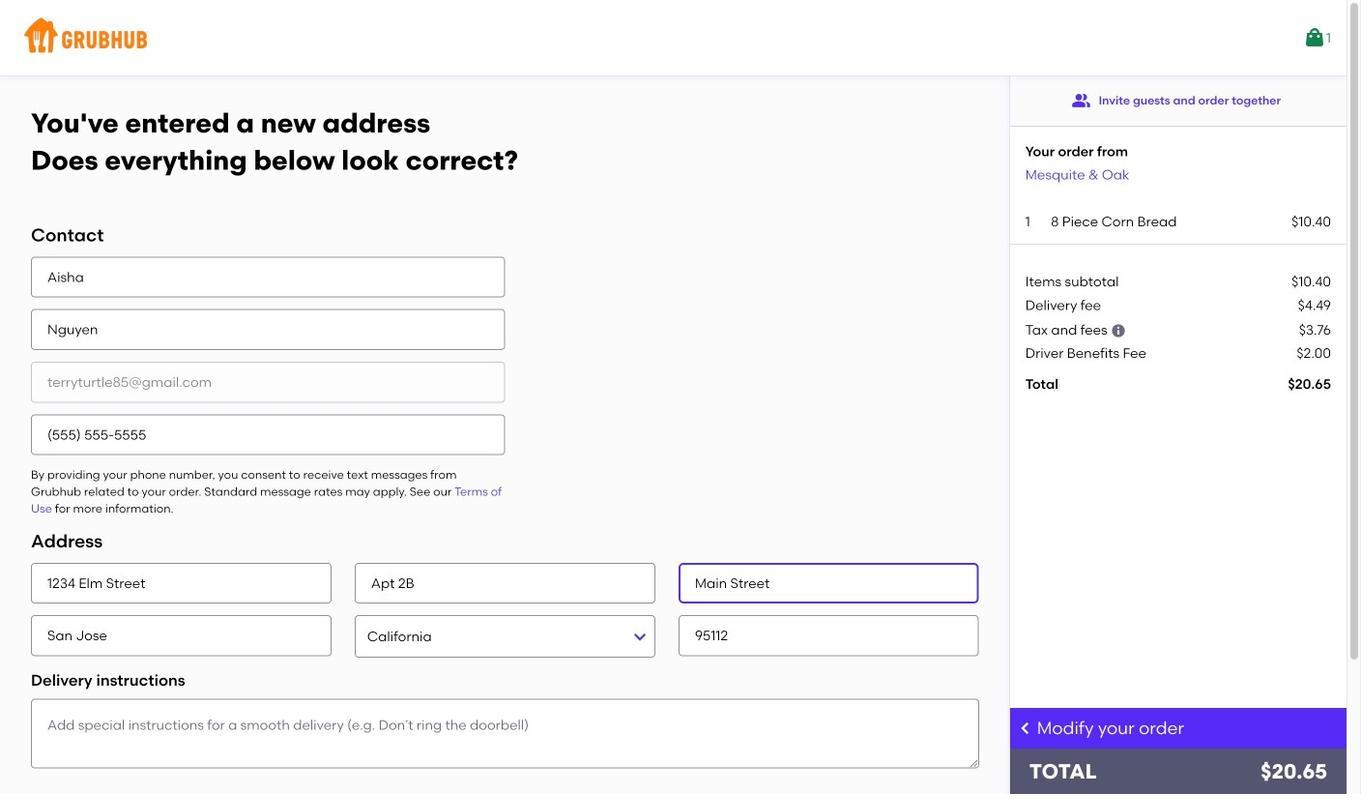 Task type: locate. For each thing, give the bounding box(es) containing it.
First name text field
[[31, 257, 505, 298]]

City text field
[[31, 615, 332, 656]]

0 horizontal spatial svg image
[[1018, 721, 1034, 736]]

svg image
[[1111, 323, 1127, 338], [1018, 721, 1034, 736]]

Address 1 text field
[[31, 563, 332, 604]]

1 horizontal spatial svg image
[[1111, 323, 1127, 338]]

people icon image
[[1072, 91, 1092, 110]]

Address 2 text field
[[355, 563, 656, 604]]

Phone telephone field
[[31, 414, 505, 455]]



Task type: vqa. For each thing, say whether or not it's contained in the screenshot.
First Name text field
yes



Task type: describe. For each thing, give the bounding box(es) containing it.
main navigation navigation
[[0, 0, 1347, 75]]

1 vertical spatial svg image
[[1018, 721, 1034, 736]]

0 vertical spatial svg image
[[1111, 323, 1127, 338]]

Add special instructions for a smooth delivery (e.g. Don't ring the doorbell) text field
[[31, 699, 980, 769]]

Zip text field
[[679, 615, 980, 656]]

Email email field
[[31, 362, 505, 403]]

Cross street text field
[[679, 563, 980, 604]]

Last name text field
[[31, 309, 505, 350]]



